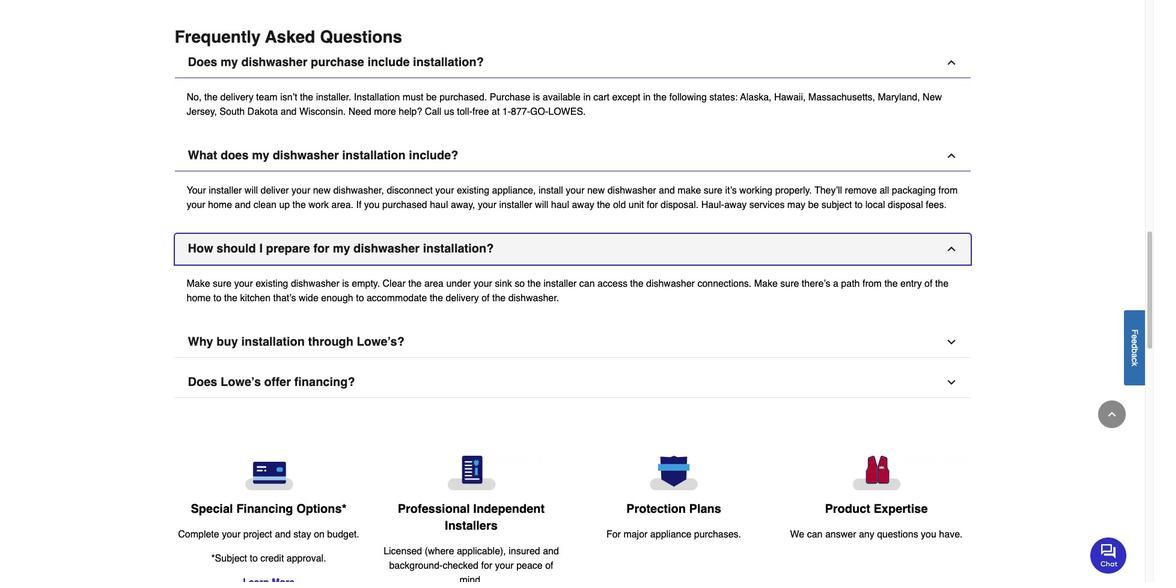 Task type: locate. For each thing, give the bounding box(es) containing it.
disposal
[[888, 200, 923, 211]]

0 horizontal spatial installer
[[209, 185, 242, 196]]

the right no,
[[204, 92, 218, 103]]

in right except at the right of page
[[643, 92, 651, 103]]

does down 'frequently'
[[188, 56, 217, 69]]

installer
[[209, 185, 242, 196], [499, 200, 532, 211], [544, 279, 577, 289]]

for
[[607, 529, 621, 540]]

massachusetts,
[[809, 92, 875, 103]]

0 vertical spatial is
[[533, 92, 540, 103]]

maryland,
[[878, 92, 920, 103]]

of right entry
[[925, 279, 933, 289]]

from right path
[[863, 279, 882, 289]]

sure up haul- at the right top
[[704, 185, 723, 196]]

2 horizontal spatial installer
[[544, 279, 577, 289]]

1 horizontal spatial existing
[[457, 185, 490, 196]]

0 vertical spatial installation
[[342, 149, 406, 163]]

the down the area in the left top of the page
[[430, 293, 443, 304]]

existing inside make sure your existing dishwasher is empty. clear the area under your sink so the installer can access the dishwasher connections. make sure there's a path from the entry of the home to the kitchen that's wide enough to accommodate the delivery of the dishwasher.
[[256, 279, 288, 289]]

0 vertical spatial be
[[426, 92, 437, 103]]

jersey,
[[187, 107, 217, 118]]

chevron down image
[[945, 336, 957, 348]]

be
[[426, 92, 437, 103], [808, 200, 819, 211]]

1 away from the left
[[572, 200, 595, 211]]

installation up dishwasher,
[[342, 149, 406, 163]]

2 vertical spatial my
[[333, 242, 350, 256]]

1 vertical spatial from
[[863, 279, 882, 289]]

2 horizontal spatial of
[[925, 279, 933, 289]]

does inside button
[[188, 56, 217, 69]]

1 vertical spatial does
[[188, 375, 217, 389]]

1 vertical spatial home
[[187, 293, 211, 304]]

0 vertical spatial home
[[208, 200, 232, 211]]

a inside make sure your existing dishwasher is empty. clear the area under your sink so the installer can access the dishwasher connections. make sure there's a path from the entry of the home to the kitchen that's wide enough to accommodate the delivery of the dishwasher.
[[833, 279, 839, 289]]

away down 'it's'
[[724, 200, 747, 211]]

your up the "work"
[[292, 185, 310, 196]]

how should i prepare for my dishwasher installation? button
[[175, 234, 971, 265]]

it's
[[725, 185, 737, 196]]

dishwasher up unit
[[608, 185, 656, 196]]

will down install
[[535, 200, 549, 211]]

dishwasher left connections.
[[646, 279, 695, 289]]

to left kitchen
[[213, 293, 221, 304]]

dishwasher up wide
[[291, 279, 340, 289]]

be inside no, the delivery team isn't the installer. installation must be purchased. purchase is available in cart except in the following states: alaska, hawaii, massachusetts, maryland, new jersey, south dakota and wisconsin. need more help? call us toll-free at 1-877-go-lowes.
[[426, 92, 437, 103]]

of left the "dishwasher."
[[482, 293, 490, 304]]

1 horizontal spatial new
[[587, 185, 605, 196]]

1 horizontal spatial for
[[481, 560, 492, 571]]

up
[[279, 200, 290, 211]]

is inside make sure your existing dishwasher is empty. clear the area under your sink so the installer can access the dishwasher connections. make sure there's a path from the entry of the home to the kitchen that's wide enough to accommodate the delivery of the dishwasher.
[[342, 279, 349, 289]]

prepare
[[266, 242, 310, 256]]

1 horizontal spatial be
[[808, 200, 819, 211]]

at
[[492, 107, 500, 118]]

does inside button
[[188, 375, 217, 389]]

isn't
[[280, 92, 297, 103]]

can left access
[[580, 279, 595, 289]]

0 vertical spatial my
[[221, 56, 238, 69]]

scroll to top element
[[1098, 400, 1126, 428]]

you left have.
[[921, 529, 937, 540]]

2 horizontal spatial for
[[647, 200, 658, 211]]

for inside your installer will deliver your new dishwasher, disconnect your existing appliance, install your new dishwasher and make sure it's working properly. they'll remove all packaging from your home and clean up the work area. if you purchased haul away, your installer will haul away the old unit for disposal. haul-away services may be subject to local disposal fees.
[[647, 200, 658, 211]]

alaska,
[[740, 92, 772, 103]]

1 vertical spatial can
[[807, 529, 823, 540]]

1 vertical spatial for
[[313, 242, 330, 256]]

0 horizontal spatial a
[[833, 279, 839, 289]]

1 vertical spatial of
[[482, 293, 490, 304]]

existing up away, at the left of page
[[457, 185, 490, 196]]

in left cart at the top
[[583, 92, 591, 103]]

0 horizontal spatial delivery
[[220, 92, 254, 103]]

0 vertical spatial will
[[245, 185, 258, 196]]

services
[[750, 200, 785, 211]]

haul down install
[[551, 200, 569, 211]]

installation
[[342, 149, 406, 163], [241, 335, 305, 349]]

frequently
[[175, 27, 261, 47]]

1 horizontal spatial a
[[1130, 353, 1140, 358]]

2 in from the left
[[643, 92, 651, 103]]

does my dishwasher purchase include installation?
[[188, 56, 484, 69]]

0 horizontal spatial existing
[[256, 279, 288, 289]]

d
[[1130, 344, 1140, 348]]

0 horizontal spatial is
[[342, 279, 349, 289]]

1 horizontal spatial you
[[921, 529, 937, 540]]

sure inside your installer will deliver your new dishwasher, disconnect your existing appliance, install your new dishwasher and make sure it's working properly. they'll remove all packaging from your home and clean up the work area. if you purchased haul away, your installer will haul away the old unit for disposal. haul-away services may be subject to local disposal fees.
[[704, 185, 723, 196]]

1 horizontal spatial from
[[939, 185, 958, 196]]

877-
[[511, 107, 530, 118]]

to down 'remove'
[[855, 200, 863, 211]]

0 vertical spatial does
[[188, 56, 217, 69]]

f e e d b a c k
[[1130, 329, 1140, 366]]

fees.
[[926, 200, 947, 211]]

mind.
[[460, 574, 483, 582]]

be up call
[[426, 92, 437, 103]]

a dark blue background check icon. image
[[380, 456, 563, 491]]

include
[[368, 56, 410, 69]]

0 vertical spatial of
[[925, 279, 933, 289]]

of right peace on the bottom
[[545, 560, 553, 571]]

1 horizontal spatial in
[[643, 92, 651, 103]]

does left lowe's
[[188, 375, 217, 389]]

chevron up image inside how should i prepare for my dishwasher installation? button
[[945, 243, 957, 255]]

from inside your installer will deliver your new dishwasher, disconnect your existing appliance, install your new dishwasher and make sure it's working properly. they'll remove all packaging from your home and clean up the work area. if you purchased haul away, your installer will haul away the old unit for disposal. haul-away services may be subject to local disposal fees.
[[939, 185, 958, 196]]

new up the "work"
[[313, 185, 331, 196]]

how should i prepare for my dishwasher installation?
[[188, 242, 494, 256]]

installer down appliance,
[[499, 200, 532, 211]]

for down the applicable),
[[481, 560, 492, 571]]

to left credit
[[250, 553, 258, 564]]

have.
[[939, 529, 963, 540]]

2 vertical spatial for
[[481, 560, 492, 571]]

a dark blue credit card icon. image
[[177, 456, 360, 491]]

be inside your installer will deliver your new dishwasher, disconnect your existing appliance, install your new dishwasher and make sure it's working properly. they'll remove all packaging from your home and clean up the work area. if you purchased haul away, your installer will haul away the old unit for disposal. haul-away services may be subject to local disposal fees.
[[808, 200, 819, 211]]

does
[[221, 149, 249, 163]]

1 vertical spatial existing
[[256, 279, 288, 289]]

sure
[[704, 185, 723, 196], [213, 279, 232, 289], [781, 279, 799, 289]]

0 vertical spatial can
[[580, 279, 595, 289]]

to
[[855, 200, 863, 211], [213, 293, 221, 304], [356, 293, 364, 304], [250, 553, 258, 564]]

the right entry
[[935, 279, 949, 289]]

lowe's
[[221, 375, 261, 389]]

1 vertical spatial be
[[808, 200, 819, 211]]

1 horizontal spatial haul
[[551, 200, 569, 211]]

2 new from the left
[[587, 185, 605, 196]]

need
[[349, 107, 372, 118]]

0 horizontal spatial will
[[245, 185, 258, 196]]

must
[[403, 92, 424, 103]]

dishwasher up the clear
[[354, 242, 420, 256]]

and up disposal. at the right top of page
[[659, 185, 675, 196]]

the left the area in the left top of the page
[[408, 279, 422, 289]]

installation? up the purchased.
[[413, 56, 484, 69]]

1 horizontal spatial of
[[545, 560, 553, 571]]

my right does in the top left of the page
[[252, 149, 269, 163]]

haul left away, at the left of page
[[430, 200, 448, 211]]

will up clean
[[245, 185, 258, 196]]

you inside your installer will deliver your new dishwasher, disconnect your existing appliance, install your new dishwasher and make sure it's working properly. they'll remove all packaging from your home and clean up the work area. if you purchased haul away, your installer will haul away the old unit for disposal. haul-away services may be subject to local disposal fees.
[[364, 200, 380, 211]]

be right may on the top right
[[808, 200, 819, 211]]

0 horizontal spatial be
[[426, 92, 437, 103]]

2 vertical spatial installer
[[544, 279, 577, 289]]

any
[[859, 529, 875, 540]]

plans
[[689, 502, 721, 516]]

a up k
[[1130, 353, 1140, 358]]

0 vertical spatial a
[[833, 279, 839, 289]]

1 vertical spatial will
[[535, 200, 549, 211]]

your down insured
[[495, 560, 514, 571]]

a
[[833, 279, 839, 289], [1130, 353, 1140, 358]]

is up enough
[[342, 279, 349, 289]]

a left path
[[833, 279, 839, 289]]

0 vertical spatial chevron up image
[[945, 57, 957, 69]]

away left old at the right top
[[572, 200, 595, 211]]

for right prepare
[[313, 242, 330, 256]]

2 vertical spatial of
[[545, 560, 553, 571]]

available
[[543, 92, 581, 103]]

0 horizontal spatial new
[[313, 185, 331, 196]]

installer up the "dishwasher."
[[544, 279, 577, 289]]

delivery down under
[[446, 293, 479, 304]]

2 away from the left
[[724, 200, 747, 211]]

home up why
[[187, 293, 211, 304]]

1 horizontal spatial delivery
[[446, 293, 479, 304]]

1 horizontal spatial away
[[724, 200, 747, 211]]

home inside make sure your existing dishwasher is empty. clear the area under your sink so the installer can access the dishwasher connections. make sure there's a path from the entry of the home to the kitchen that's wide enough to accommodate the delivery of the dishwasher.
[[187, 293, 211, 304]]

my down area.
[[333, 242, 350, 256]]

for right unit
[[647, 200, 658, 211]]

0 vertical spatial for
[[647, 200, 658, 211]]

approval.
[[287, 553, 326, 564]]

we
[[790, 529, 805, 540]]

0 horizontal spatial my
[[221, 56, 238, 69]]

0 vertical spatial existing
[[457, 185, 490, 196]]

home left clean
[[208, 200, 232, 211]]

major
[[624, 529, 648, 540]]

0 horizontal spatial can
[[580, 279, 595, 289]]

special
[[191, 502, 233, 516]]

background-
[[389, 560, 443, 571]]

make down the how at the left of page
[[187, 279, 210, 289]]

the right isn't
[[300, 92, 313, 103]]

special financing options*
[[191, 502, 347, 516]]

complete your project and stay on budget.
[[178, 529, 359, 540]]

install
[[539, 185, 563, 196]]

installation? up under
[[423, 242, 494, 256]]

1 horizontal spatial my
[[252, 149, 269, 163]]

installation?
[[413, 56, 484, 69], [423, 242, 494, 256]]

0 horizontal spatial in
[[583, 92, 591, 103]]

1 vertical spatial delivery
[[446, 293, 479, 304]]

your
[[292, 185, 310, 196], [436, 185, 454, 196], [566, 185, 585, 196], [187, 200, 205, 211], [478, 200, 497, 211], [234, 279, 253, 289], [474, 279, 492, 289], [222, 529, 241, 540], [495, 560, 514, 571]]

your down your
[[187, 200, 205, 211]]

can right we
[[807, 529, 823, 540]]

delivery up south
[[220, 92, 254, 103]]

is up the go-
[[533, 92, 540, 103]]

0 vertical spatial you
[[364, 200, 380, 211]]

what does my dishwasher installation include?
[[188, 149, 458, 163]]

sure down "should"
[[213, 279, 232, 289]]

0 horizontal spatial you
[[364, 200, 380, 211]]

installation
[[354, 92, 400, 103]]

dishwasher
[[241, 56, 308, 69], [273, 149, 339, 163], [608, 185, 656, 196], [354, 242, 420, 256], [291, 279, 340, 289], [646, 279, 695, 289]]

0 vertical spatial delivery
[[220, 92, 254, 103]]

0 horizontal spatial of
[[482, 293, 490, 304]]

c
[[1130, 358, 1140, 362]]

chat invite button image
[[1091, 537, 1127, 573]]

dishwasher,
[[333, 185, 384, 196]]

1 horizontal spatial installation
[[342, 149, 406, 163]]

i
[[259, 242, 263, 256]]

0 horizontal spatial haul
[[430, 200, 448, 211]]

1 horizontal spatial make
[[754, 279, 778, 289]]

1 vertical spatial installation
[[241, 335, 305, 349]]

kitchen
[[240, 293, 271, 304]]

lowe's?
[[357, 335, 405, 349]]

0 horizontal spatial make
[[187, 279, 210, 289]]

work
[[309, 200, 329, 211]]

installation up does lowe's offer financing? at left bottom
[[241, 335, 305, 349]]

0 horizontal spatial for
[[313, 242, 330, 256]]

installer right your
[[209, 185, 242, 196]]

home inside your installer will deliver your new dishwasher, disconnect your existing appliance, install your new dishwasher and make sure it's working properly. they'll remove all packaging from your home and clean up the work area. if you purchased haul away, your installer will haul away the old unit for disposal. haul-away services may be subject to local disposal fees.
[[208, 200, 232, 211]]

1 vertical spatial chevron up image
[[945, 243, 957, 255]]

0 horizontal spatial away
[[572, 200, 595, 211]]

from up fees. at the right
[[939, 185, 958, 196]]

the left kitchen
[[224, 293, 237, 304]]

working
[[740, 185, 773, 196]]

you right if
[[364, 200, 380, 211]]

0 vertical spatial from
[[939, 185, 958, 196]]

2 vertical spatial chevron up image
[[1106, 408, 1118, 420]]

you
[[364, 200, 380, 211], [921, 529, 937, 540]]

dishwasher.
[[508, 293, 559, 304]]

1 e from the top
[[1130, 334, 1140, 339]]

make right connections.
[[754, 279, 778, 289]]

1 does from the top
[[188, 56, 217, 69]]

sure left there's
[[781, 279, 799, 289]]

b
[[1130, 348, 1140, 353]]

for inside licensed (where applicable), insured and background-checked for your peace of mind.
[[481, 560, 492, 571]]

2 make from the left
[[754, 279, 778, 289]]

toll-
[[457, 107, 473, 118]]

existing up that's
[[256, 279, 288, 289]]

1 vertical spatial a
[[1130, 353, 1140, 358]]

e up 'b'
[[1130, 339, 1140, 344]]

chevron up image inside scroll to top element
[[1106, 408, 1118, 420]]

1 vertical spatial installer
[[499, 200, 532, 211]]

my down 'frequently'
[[221, 56, 238, 69]]

can
[[580, 279, 595, 289], [807, 529, 823, 540]]

and down isn't
[[281, 107, 297, 118]]

your
[[187, 185, 206, 196]]

applicable),
[[457, 546, 506, 556]]

1 horizontal spatial can
[[807, 529, 823, 540]]

and inside no, the delivery team isn't the installer. installation must be purchased. purchase is available in cart except in the following states: alaska, hawaii, massachusetts, maryland, new jersey, south dakota and wisconsin. need more help? call us toll-free at 1-877-go-lowes.
[[281, 107, 297, 118]]

1 vertical spatial is
[[342, 279, 349, 289]]

a blue badge icon. image
[[582, 456, 766, 491]]

and
[[281, 107, 297, 118], [659, 185, 675, 196], [235, 200, 251, 211], [275, 529, 291, 540], [543, 546, 559, 556]]

e up "d" at the right of page
[[1130, 334, 1140, 339]]

they'll
[[815, 185, 842, 196]]

empty.
[[352, 279, 380, 289]]

and right insured
[[543, 546, 559, 556]]

disconnect
[[387, 185, 433, 196]]

0 horizontal spatial from
[[863, 279, 882, 289]]

new down "what does my dishwasher installation include?" button
[[587, 185, 605, 196]]

chevron up image
[[945, 57, 957, 69], [945, 243, 957, 255], [1106, 408, 1118, 420]]

the down sink
[[492, 293, 506, 304]]

chevron up image inside does my dishwasher purchase include installation? button
[[945, 57, 957, 69]]

1 horizontal spatial sure
[[704, 185, 723, 196]]

from
[[939, 185, 958, 196], [863, 279, 882, 289]]

1 horizontal spatial is
[[533, 92, 540, 103]]

2 does from the top
[[188, 375, 217, 389]]

1 in from the left
[[583, 92, 591, 103]]



Task type: vqa. For each thing, say whether or not it's contained in the screenshot.
topmost holiday
no



Task type: describe. For each thing, give the bounding box(es) containing it.
existing inside your installer will deliver your new dishwasher, disconnect your existing appliance, install your new dishwasher and make sure it's working properly. they'll remove all packaging from your home and clean up the work area. if you purchased haul away, your installer will haul away the old unit for disposal. haul-away services may be subject to local disposal fees.
[[457, 185, 490, 196]]

new
[[923, 92, 942, 103]]

wide
[[299, 293, 319, 304]]

2 haul from the left
[[551, 200, 569, 211]]

is inside no, the delivery team isn't the installer. installation must be purchased. purchase is available in cart except in the following states: alaska, hawaii, massachusetts, maryland, new jersey, south dakota and wisconsin. need more help? call us toll-free at 1-877-go-lowes.
[[533, 92, 540, 103]]

through
[[308, 335, 354, 349]]

purchase
[[490, 92, 531, 103]]

purchased.
[[440, 92, 487, 103]]

except
[[612, 92, 641, 103]]

access
[[598, 279, 628, 289]]

make
[[678, 185, 701, 196]]

does for does my dishwasher purchase include installation?
[[188, 56, 217, 69]]

your up *subject
[[222, 529, 241, 540]]

your inside licensed (where applicable), insured and background-checked for your peace of mind.
[[495, 560, 514, 571]]

and left stay at bottom
[[275, 529, 291, 540]]

what does my dishwasher installation include? button
[[175, 141, 971, 172]]

insured
[[509, 546, 540, 556]]

budget.
[[327, 529, 359, 540]]

and inside licensed (where applicable), insured and background-checked for your peace of mind.
[[543, 546, 559, 556]]

your up kitchen
[[234, 279, 253, 289]]

a lowe's red vest icon. image
[[785, 456, 968, 491]]

accommodate
[[367, 293, 427, 304]]

0 horizontal spatial sure
[[213, 279, 232, 289]]

your right install
[[566, 185, 585, 196]]

f
[[1130, 329, 1140, 334]]

does for does lowe's offer financing?
[[188, 375, 217, 389]]

chevron up image
[[945, 150, 957, 162]]

states:
[[710, 92, 738, 103]]

2 horizontal spatial my
[[333, 242, 350, 256]]

expertise
[[874, 502, 928, 516]]

for major appliance purchases.
[[607, 529, 741, 540]]

from inside make sure your existing dishwasher is empty. clear the area under your sink so the installer can access the dishwasher connections. make sure there's a path from the entry of the home to the kitchen that's wide enough to accommodate the delivery of the dishwasher.
[[863, 279, 882, 289]]

purchase
[[311, 56, 364, 69]]

the left following
[[654, 92, 667, 103]]

us
[[444, 107, 454, 118]]

include?
[[409, 149, 458, 163]]

frequently asked questions
[[175, 27, 402, 47]]

dakota
[[247, 107, 278, 118]]

does my dishwasher purchase include installation? button
[[175, 48, 971, 78]]

the left entry
[[885, 279, 898, 289]]

questions
[[877, 529, 919, 540]]

away,
[[451, 200, 475, 211]]

licensed (where applicable), insured and background-checked for your peace of mind.
[[384, 546, 559, 582]]

2 horizontal spatial sure
[[781, 279, 799, 289]]

for inside how should i prepare for my dishwasher installation? button
[[313, 242, 330, 256]]

sink
[[495, 279, 512, 289]]

your right away, at the left of page
[[478, 200, 497, 211]]

may
[[788, 200, 806, 211]]

k
[[1130, 362, 1140, 366]]

offer
[[264, 375, 291, 389]]

questions
[[320, 27, 402, 47]]

chevron up image for how should i prepare for my dishwasher installation?
[[945, 243, 957, 255]]

hawaii,
[[774, 92, 806, 103]]

delivery inside no, the delivery team isn't the installer. installation must be purchased. purchase is available in cart except in the following states: alaska, hawaii, massachusetts, maryland, new jersey, south dakota and wisconsin. need more help? call us toll-free at 1-877-go-lowes.
[[220, 92, 254, 103]]

asked
[[265, 27, 315, 47]]

call
[[425, 107, 442, 118]]

protection plans
[[627, 502, 721, 516]]

your left sink
[[474, 279, 492, 289]]

0 vertical spatial installation?
[[413, 56, 484, 69]]

go-
[[530, 107, 548, 118]]

under
[[446, 279, 471, 289]]

1 vertical spatial you
[[921, 529, 937, 540]]

1 horizontal spatial will
[[535, 200, 549, 211]]

appliance,
[[492, 185, 536, 196]]

does lowe's offer financing? button
[[175, 368, 971, 398]]

1 horizontal spatial installer
[[499, 200, 532, 211]]

*subject to credit approval.
[[211, 553, 326, 564]]

professional independent installers
[[398, 502, 545, 532]]

and left clean
[[235, 200, 251, 211]]

a inside button
[[1130, 353, 1140, 358]]

the left old at the right top
[[597, 200, 611, 211]]

the right up
[[293, 200, 306, 211]]

installer.
[[316, 92, 351, 103]]

0 horizontal spatial installation
[[241, 335, 305, 349]]

licensed
[[384, 546, 422, 556]]

path
[[841, 279, 860, 289]]

more
[[374, 107, 396, 118]]

to down 'empty.'
[[356, 293, 364, 304]]

south
[[220, 107, 245, 118]]

all
[[880, 185, 889, 196]]

area.
[[332, 200, 354, 211]]

dishwasher inside your installer will deliver your new dishwasher, disconnect your existing appliance, install your new dishwasher and make sure it's working properly. they'll remove all packaging from your home and clean up the work area. if you purchased haul away, your installer will haul away the old unit for disposal. haul-away services may be subject to local disposal fees.
[[608, 185, 656, 196]]

(where
[[425, 546, 454, 556]]

purchases.
[[694, 529, 741, 540]]

1 vertical spatial my
[[252, 149, 269, 163]]

your installer will deliver your new dishwasher, disconnect your existing appliance, install your new dishwasher and make sure it's working properly. they'll remove all packaging from your home and clean up the work area. if you purchased haul away, your installer will haul away the old unit for disposal. haul-away services may be subject to local disposal fees.
[[187, 185, 958, 211]]

if
[[356, 200, 362, 211]]

installer inside make sure your existing dishwasher is empty. clear the area under your sink so the installer can access the dishwasher connections. make sure there's a path from the entry of the home to the kitchen that's wide enough to accommodate the delivery of the dishwasher.
[[544, 279, 577, 289]]

that's
[[273, 293, 296, 304]]

enough
[[321, 293, 353, 304]]

clear
[[383, 279, 406, 289]]

chevron up image for does my dishwasher purchase include installation?
[[945, 57, 957, 69]]

answer
[[825, 529, 856, 540]]

deliver
[[261, 185, 289, 196]]

packaging
[[892, 185, 936, 196]]

the up the "dishwasher."
[[528, 279, 541, 289]]

chevron down image
[[945, 377, 957, 389]]

financing
[[236, 502, 293, 516]]

installers
[[445, 519, 498, 532]]

f e e d b a c k button
[[1124, 310, 1145, 385]]

free
[[473, 107, 489, 118]]

there's
[[802, 279, 831, 289]]

unit
[[629, 200, 644, 211]]

should
[[217, 242, 256, 256]]

lowes.
[[548, 107, 586, 118]]

buy
[[217, 335, 238, 349]]

to inside your installer will deliver your new dishwasher, disconnect your existing appliance, install your new dishwasher and make sure it's working properly. they'll remove all packaging from your home and clean up the work area. if you purchased haul away, your installer will haul away the old unit for disposal. haul-away services may be subject to local disposal fees.
[[855, 200, 863, 211]]

complete
[[178, 529, 219, 540]]

0 vertical spatial installer
[[209, 185, 242, 196]]

why buy installation through lowe's? button
[[175, 327, 971, 358]]

1-
[[503, 107, 511, 118]]

of inside licensed (where applicable), insured and background-checked for your peace of mind.
[[545, 560, 553, 571]]

no, the delivery team isn't the installer. installation must be purchased. purchase is available in cart except in the following states: alaska, hawaii, massachusetts, maryland, new jersey, south dakota and wisconsin. need more help? call us toll-free at 1-877-go-lowes.
[[187, 92, 942, 118]]

dishwasher down wisconsin.
[[273, 149, 339, 163]]

no,
[[187, 92, 202, 103]]

1 vertical spatial installation?
[[423, 242, 494, 256]]

remove
[[845, 185, 877, 196]]

we can answer any questions you have.
[[790, 529, 963, 540]]

2 e from the top
[[1130, 339, 1140, 344]]

professional
[[398, 502, 470, 516]]

delivery inside make sure your existing dishwasher is empty. clear the area under your sink so the installer can access the dishwasher connections. make sure there's a path from the entry of the home to the kitchen that's wide enough to accommodate the delivery of the dishwasher.
[[446, 293, 479, 304]]

can inside make sure your existing dishwasher is empty. clear the area under your sink so the installer can access the dishwasher connections. make sure there's a path from the entry of the home to the kitchen that's wide enough to accommodate the delivery of the dishwasher.
[[580, 279, 595, 289]]

does lowe's offer financing?
[[188, 375, 355, 389]]

wisconsin.
[[299, 107, 346, 118]]

dishwasher down frequently asked questions
[[241, 56, 308, 69]]

1 new from the left
[[313, 185, 331, 196]]

cart
[[594, 92, 610, 103]]

your up away, at the left of page
[[436, 185, 454, 196]]

1 make from the left
[[187, 279, 210, 289]]

1 haul from the left
[[430, 200, 448, 211]]

the right access
[[630, 279, 644, 289]]



